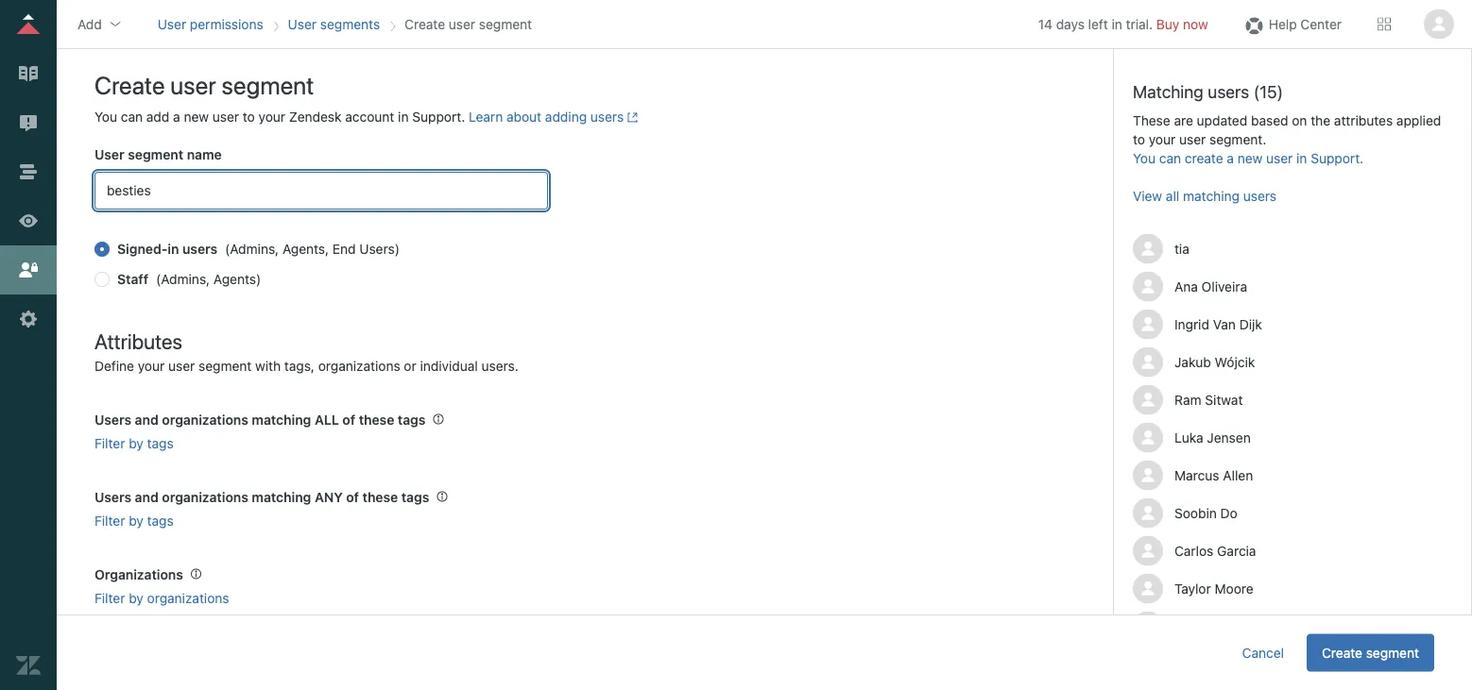 Task type: vqa. For each thing, say whether or not it's contained in the screenshot.
the bottommost Professional
no



Task type: locate. For each thing, give the bounding box(es) containing it.
0 vertical spatial you
[[94, 109, 117, 125]]

user permissions link
[[158, 16, 263, 32]]

user for user segments
[[288, 16, 317, 32]]

1 vertical spatial can
[[1159, 150, 1181, 166]]

filter for organizations
[[94, 591, 125, 606]]

create user segment
[[405, 16, 532, 32], [94, 71, 314, 100]]

create user segment inside navigation
[[405, 16, 532, 32]]

1 and from the top
[[135, 412, 159, 428]]

0 vertical spatial )
[[395, 242, 400, 257]]

these for all
[[359, 412, 394, 428]]

filter by organizations
[[94, 591, 229, 606]]

ana
[[1174, 279, 1198, 295]]

filter down organizations
[[94, 591, 125, 606]]

0 vertical spatial create
[[405, 16, 445, 32]]

segments
[[320, 16, 380, 32]]

1 horizontal spatial support.
[[1311, 150, 1364, 166]]

filter by tags down define
[[94, 436, 174, 451]]

luka jensen image
[[1133, 423, 1163, 453]]

0 vertical spatial users
[[359, 242, 395, 257]]

2 vertical spatial create
[[1322, 645, 1362, 661]]

) right end
[[395, 242, 400, 257]]

by up organizations
[[129, 513, 143, 529]]

users right end
[[359, 242, 395, 257]]

user right the arrange content image
[[94, 147, 124, 163]]

luka
[[1174, 430, 1203, 446]]

2 by from the top
[[129, 513, 143, 529]]

1 horizontal spatial (
[[225, 242, 230, 257]]

create segment
[[1322, 645, 1419, 661]]

users
[[359, 242, 395, 257], [94, 412, 131, 428], [94, 489, 131, 505]]

matching down create
[[1183, 188, 1240, 204]]

can left add
[[121, 109, 143, 125]]

sitwat
[[1205, 392, 1243, 408]]

garcia
[[1217, 543, 1256, 559]]

customize design image
[[16, 209, 41, 233]]

0 vertical spatial a
[[173, 109, 180, 125]]

and
[[135, 412, 159, 428], [135, 489, 159, 505]]

3 filter from the top
[[94, 591, 125, 606]]

users right adding in the top of the page
[[590, 109, 624, 125]]

1 vertical spatial your
[[1149, 132, 1176, 147]]

create inside button
[[1322, 645, 1362, 661]]

create up add
[[94, 71, 165, 100]]

0 horizontal spatial a
[[173, 109, 180, 125]]

taylor moore
[[1174, 581, 1253, 597]]

adding
[[545, 109, 587, 125]]

create right cancel
[[1322, 645, 1362, 661]]

1 vertical spatial users
[[94, 412, 131, 428]]

learn
[[469, 109, 503, 125]]

moderate content image
[[16, 111, 41, 135]]

1 vertical spatial matching
[[252, 412, 311, 428]]

matching left all
[[252, 412, 311, 428]]

0 horizontal spatial support.
[[412, 109, 465, 125]]

1 horizontal spatial admins,
[[230, 242, 279, 257]]

0 vertical spatial new
[[184, 109, 209, 125]]

users and organizations matching any of these tags
[[94, 489, 429, 505]]

support.
[[412, 109, 465, 125], [1311, 150, 1364, 166]]

user left permissions
[[158, 16, 186, 32]]

ingrid van dijk
[[1174, 317, 1262, 332]]

0 horizontal spatial can
[[121, 109, 143, 125]]

users up organizations
[[94, 489, 131, 505]]

1 horizontal spatial create user segment
[[405, 16, 532, 32]]

help center
[[1269, 16, 1342, 32]]

support. down the
[[1311, 150, 1364, 166]]

1 filter by tags link from the top
[[94, 436, 174, 451]]

0 vertical spatial of
[[342, 412, 355, 428]]

you
[[94, 109, 117, 125], [1133, 150, 1156, 166]]

center
[[1300, 16, 1342, 32]]

filter by tags link
[[94, 436, 174, 451], [94, 513, 174, 529]]

1 horizontal spatial your
[[258, 109, 285, 125]]

by down organizations
[[129, 591, 143, 606]]

create
[[405, 16, 445, 32], [94, 71, 165, 100], [1322, 645, 1362, 661]]

0 horizontal spatial to
[[243, 109, 255, 125]]

user segments
[[288, 16, 380, 32]]

in right account
[[398, 109, 409, 125]]

these right any in the bottom of the page
[[362, 489, 398, 505]]

these right all
[[359, 412, 394, 428]]

1 vertical spatial to
[[1133, 132, 1145, 147]]

filter by tags link up organizations
[[94, 513, 174, 529]]

your
[[258, 109, 285, 125], [1149, 132, 1176, 147], [138, 358, 165, 374]]

0 vertical spatial (
[[225, 242, 230, 257]]

manage articles image
[[16, 61, 41, 86]]

filter for users and organizations matching any of these tags
[[94, 513, 125, 529]]

van
[[1213, 317, 1236, 332]]

filter by tags link down define
[[94, 436, 174, 451]]

2 filter from the top
[[94, 513, 125, 529]]

0 vertical spatial filter by tags link
[[94, 436, 174, 451]]

2 filter by tags from the top
[[94, 513, 174, 529]]

now
[[1183, 16, 1208, 32]]

soobin do image
[[1133, 499, 1163, 529]]

0 horizontal spatial new
[[184, 109, 209, 125]]

help
[[1269, 16, 1297, 32]]

users for users and organizations matching any of these tags
[[94, 489, 131, 505]]

1 vertical spatial filter
[[94, 513, 125, 529]]

3 by from the top
[[129, 591, 143, 606]]

1 vertical spatial a
[[1227, 150, 1234, 166]]

filter by tags link for users and organizations matching any of these tags
[[94, 513, 174, 529]]

0 horizontal spatial user
[[94, 147, 124, 163]]

1 vertical spatial new
[[1237, 150, 1263, 166]]

0 vertical spatial filter
[[94, 436, 125, 451]]

2 horizontal spatial user
[[288, 16, 317, 32]]

0 vertical spatial to
[[243, 109, 255, 125]]

1 by from the top
[[129, 436, 143, 451]]

organizations inside attributes define your user segment with tags, organizations or individual users.
[[318, 358, 400, 374]]

create
[[1185, 150, 1223, 166]]

account
[[345, 109, 394, 125]]

user left segments
[[288, 16, 317, 32]]

the
[[1311, 113, 1330, 128]]

1 vertical spatial filter by tags
[[94, 513, 174, 529]]

0 vertical spatial by
[[129, 436, 143, 451]]

ingrid van dijk image
[[1133, 310, 1163, 340]]

filter by tags up organizations
[[94, 513, 174, 529]]

)
[[395, 242, 400, 257], [256, 272, 261, 287]]

1 vertical spatial these
[[362, 489, 398, 505]]

organizations for filter by organizations
[[147, 591, 229, 606]]

can left create
[[1159, 150, 1181, 166]]

2 vertical spatial your
[[138, 358, 165, 374]]

0 horizontal spatial admins,
[[161, 272, 210, 287]]

(opens in a new tab) image
[[624, 112, 638, 123]]

a down segment.
[[1227, 150, 1234, 166]]

these for any
[[362, 489, 398, 505]]

filter by tags
[[94, 436, 174, 451], [94, 513, 174, 529]]

you can add a new user to your zendesk account in support.
[[94, 109, 469, 125]]

of right any in the bottom of the page
[[346, 489, 359, 505]]

navigation
[[154, 10, 536, 38]]

admins, up agents
[[230, 242, 279, 257]]

2 filter by tags link from the top
[[94, 513, 174, 529]]

in right the 'left'
[[1112, 16, 1122, 32]]

support. inside these are updated based on the attributes applied to your user segment. you can create a new user in support.
[[1311, 150, 1364, 166]]

zendesk
[[289, 109, 342, 125]]

1 vertical spatial of
[[346, 489, 359, 505]]

( up agents
[[225, 242, 230, 257]]

soobin do
[[1174, 506, 1237, 521]]

by down define
[[129, 436, 143, 451]]

you left add
[[94, 109, 117, 125]]

do
[[1220, 506, 1237, 521]]

moore
[[1215, 581, 1253, 597]]

0 vertical spatial filter by tags
[[94, 436, 174, 451]]

1 vertical spatial create
[[94, 71, 165, 100]]

your down these
[[1149, 132, 1176, 147]]

2 horizontal spatial create
[[1322, 645, 1362, 661]]

user inside navigation
[[449, 16, 475, 32]]

can
[[121, 109, 143, 125], [1159, 150, 1181, 166]]

1 horizontal spatial a
[[1227, 150, 1234, 166]]

by
[[129, 436, 143, 451], [129, 513, 143, 529], [129, 591, 143, 606]]

users
[[1208, 81, 1249, 102], [590, 109, 624, 125], [1243, 188, 1276, 204], [182, 242, 217, 257]]

user
[[158, 16, 186, 32], [288, 16, 317, 32], [94, 147, 124, 163]]

user permissions image
[[16, 258, 41, 283]]

) down signed-in users ( admins, agents, end users )
[[256, 272, 261, 287]]

user
[[449, 16, 475, 32], [170, 71, 216, 100], [212, 109, 239, 125], [1179, 132, 1206, 147], [1266, 150, 1293, 166], [168, 358, 195, 374]]

a
[[173, 109, 180, 125], [1227, 150, 1234, 166]]

users for users and organizations matching all of these tags
[[94, 412, 131, 428]]

your inside attributes define your user segment with tags, organizations or individual users.
[[138, 358, 165, 374]]

0 horizontal spatial your
[[138, 358, 165, 374]]

jakub wójcik
[[1174, 355, 1255, 370]]

ram
[[1174, 392, 1201, 408]]

support. left learn
[[412, 109, 465, 125]]

by for organizations
[[129, 591, 143, 606]]

2 vertical spatial filter
[[94, 591, 125, 606]]

2 vertical spatial matching
[[252, 489, 311, 505]]

2 horizontal spatial your
[[1149, 132, 1176, 147]]

user inside attributes define your user segment with tags, organizations or individual users.
[[168, 358, 195, 374]]

days
[[1056, 16, 1085, 32]]

help center button
[[1237, 10, 1347, 38]]

filter down define
[[94, 436, 125, 451]]

2 and from the top
[[135, 489, 159, 505]]

1 vertical spatial and
[[135, 489, 159, 505]]

learn about adding users link
[[469, 109, 638, 125]]

0 vertical spatial create user segment
[[405, 16, 532, 32]]

segment
[[479, 16, 532, 32], [222, 71, 314, 100], [128, 147, 183, 163], [198, 358, 252, 374], [1366, 645, 1419, 661]]

new
[[184, 109, 209, 125], [1237, 150, 1263, 166]]

users down define
[[94, 412, 131, 428]]

(
[[225, 242, 230, 257], [156, 272, 161, 287]]

tia image
[[1133, 234, 1163, 264]]

you can create a new user in support. link
[[1133, 150, 1364, 166]]

users up staff ( admins, agents ) at the top left of page
[[182, 242, 217, 257]]

2 vertical spatial by
[[129, 591, 143, 606]]

of right all
[[342, 412, 355, 428]]

new inside these are updated based on the attributes applied to your user segment. you can create a new user in support.
[[1237, 150, 1263, 166]]

1 vertical spatial (
[[156, 272, 161, 287]]

to left zendesk
[[243, 109, 255, 125]]

2 vertical spatial users
[[94, 489, 131, 505]]

0 horizontal spatial create
[[94, 71, 165, 100]]

14
[[1038, 16, 1052, 32]]

1 vertical spatial by
[[129, 513, 143, 529]]

segment inside button
[[1366, 645, 1419, 661]]

to down these
[[1133, 132, 1145, 147]]

1 vertical spatial filter by tags link
[[94, 513, 174, 529]]

oliveira
[[1201, 279, 1247, 295]]

1 horizontal spatial user
[[158, 16, 186, 32]]

1 vertical spatial create user segment
[[94, 71, 314, 100]]

filter up organizations
[[94, 513, 125, 529]]

1 horizontal spatial can
[[1159, 150, 1181, 166]]

1 vertical spatial )
[[256, 272, 261, 287]]

new down segment.
[[1237, 150, 1263, 166]]

by for users and organizations matching all of these tags
[[129, 436, 143, 451]]

admins, left agents
[[161, 272, 210, 287]]

arrange content image
[[16, 160, 41, 184]]

0 vertical spatial and
[[135, 412, 159, 428]]

admins,
[[230, 242, 279, 257], [161, 272, 210, 287]]

your down attributes
[[138, 358, 165, 374]]

matching left any in the bottom of the page
[[252, 489, 311, 505]]

segment inside attributes define your user segment with tags, organizations or individual users.
[[198, 358, 252, 374]]

1 horizontal spatial )
[[395, 242, 400, 257]]

filter
[[94, 436, 125, 451], [94, 513, 125, 529], [94, 591, 125, 606]]

1 filter from the top
[[94, 436, 125, 451]]

matching
[[1183, 188, 1240, 204], [252, 412, 311, 428], [252, 489, 311, 505]]

jakub wójcik image
[[1133, 347, 1163, 378]]

settings image
[[16, 307, 41, 332]]

create right segments
[[405, 16, 445, 32]]

1 vertical spatial you
[[1133, 150, 1156, 166]]

1 horizontal spatial to
[[1133, 132, 1145, 147]]

1 horizontal spatial you
[[1133, 150, 1156, 166]]

of for all
[[342, 412, 355, 428]]

0 horizontal spatial create user segment
[[94, 71, 314, 100]]

1 vertical spatial support.
[[1311, 150, 1364, 166]]

your left zendesk
[[258, 109, 285, 125]]

marcus
[[1174, 468, 1219, 483]]

any
[[315, 489, 343, 505]]

new right add
[[184, 109, 209, 125]]

0 horizontal spatial (
[[156, 272, 161, 287]]

( right staff
[[156, 272, 161, 287]]

jakub
[[1174, 355, 1211, 370]]

staff ( admins, agents )
[[117, 272, 261, 287]]

user for user segment name
[[94, 147, 124, 163]]

you up view
[[1133, 150, 1156, 166]]

1 filter by tags from the top
[[94, 436, 174, 451]]

user segment name
[[94, 147, 222, 163]]

and up organizations
[[135, 489, 159, 505]]

0 vertical spatial can
[[121, 109, 143, 125]]

a right add
[[173, 109, 180, 125]]

1 horizontal spatial new
[[1237, 150, 1263, 166]]

0 vertical spatial these
[[359, 412, 394, 428]]

learn about adding users
[[469, 109, 624, 125]]

and down attributes
[[135, 412, 159, 428]]

in down on
[[1296, 150, 1307, 166]]

0 horizontal spatial you
[[94, 109, 117, 125]]



Task type: describe. For each thing, give the bounding box(es) containing it.
individual
[[420, 358, 478, 374]]

User segment name field
[[94, 172, 548, 210]]

you inside these are updated based on the attributes applied to your user segment. you can create a new user in support.
[[1133, 150, 1156, 166]]

to inside these are updated based on the attributes applied to your user segment. you can create a new user in support.
[[1133, 132, 1145, 147]]

taylor moore image
[[1133, 574, 1163, 604]]

all
[[315, 412, 339, 428]]

agents,
[[282, 242, 329, 257]]

0 vertical spatial matching
[[1183, 188, 1240, 204]]

ram sitwat
[[1174, 392, 1243, 408]]

carlos garcia
[[1174, 543, 1256, 559]]

permissions
[[190, 16, 263, 32]]

updated
[[1197, 113, 1247, 128]]

these
[[1133, 113, 1170, 128]]

zendesk products image
[[1378, 17, 1391, 31]]

users and organizations matching all of these tags
[[94, 412, 426, 428]]

about
[[506, 109, 542, 125]]

in inside these are updated based on the attributes applied to your user segment. you can create a new user in support.
[[1296, 150, 1307, 166]]

your inside these are updated based on the attributes applied to your user segment. you can create a new user in support.
[[1149, 132, 1176, 147]]

view all matching users
[[1133, 188, 1276, 204]]

create segment button
[[1307, 634, 1434, 672]]

filter by tags for users and organizations matching any of these tags
[[94, 513, 174, 529]]

cancel button
[[1227, 634, 1299, 672]]

users up updated
[[1208, 81, 1249, 102]]

users.
[[481, 358, 519, 374]]

add
[[77, 16, 102, 32]]

taylor
[[1174, 581, 1211, 597]]

ram sitwat image
[[1133, 385, 1163, 415]]

on
[[1292, 113, 1307, 128]]

view
[[1133, 188, 1162, 204]]

luka jensen
[[1174, 430, 1251, 446]]

segment.
[[1209, 132, 1266, 147]]

(15)
[[1254, 81, 1283, 102]]

attributes
[[1334, 113, 1393, 128]]

matching users (15)
[[1133, 81, 1283, 102]]

jensen
[[1207, 430, 1251, 446]]

cancel
[[1242, 645, 1284, 661]]

and for users and organizations matching any of these tags
[[135, 489, 159, 505]]

buy
[[1156, 16, 1180, 32]]

wójcik
[[1215, 355, 1255, 370]]

left
[[1088, 16, 1108, 32]]

signed-in users ( admins, agents, end users )
[[117, 242, 400, 257]]

carlos garcia image
[[1133, 536, 1163, 567]]

and for users and organizations matching all of these tags
[[135, 412, 159, 428]]

0 horizontal spatial )
[[256, 272, 261, 287]]

attributes define your user segment with tags, organizations or individual users.
[[94, 329, 519, 374]]

by for users and organizations matching any of these tags
[[129, 513, 143, 529]]

tia
[[1174, 241, 1189, 257]]

in up staff ( admins, agents ) at the top left of page
[[168, 242, 179, 257]]

0 vertical spatial support.
[[412, 109, 465, 125]]

marcus allen
[[1174, 468, 1253, 483]]

of for any
[[346, 489, 359, 505]]

soobin
[[1174, 506, 1217, 521]]

can inside these are updated based on the attributes applied to your user segment. you can create a new user in support.
[[1159, 150, 1181, 166]]

1 horizontal spatial create
[[405, 16, 445, 32]]

a inside these are updated based on the attributes applied to your user segment. you can create a new user in support.
[[1227, 150, 1234, 166]]

matching for users and organizations matching all of these tags
[[252, 412, 311, 428]]

1 vertical spatial admins,
[[161, 272, 210, 287]]

ingrid
[[1174, 317, 1209, 332]]

0 vertical spatial admins,
[[230, 242, 279, 257]]

matching
[[1133, 81, 1203, 102]]

dijk
[[1239, 317, 1262, 332]]

attributes
[[94, 329, 182, 354]]

user segments link
[[288, 16, 380, 32]]

navigation containing user permissions
[[154, 10, 536, 38]]

all
[[1166, 188, 1179, 204]]

zendesk image
[[16, 654, 41, 678]]

ana oliveira image
[[1133, 272, 1163, 302]]

filter for users and organizations matching all of these tags
[[94, 436, 125, 451]]

marcus allen image
[[1133, 461, 1163, 491]]

view all matching users link
[[1133, 188, 1276, 204]]

filter by tags for users and organizations matching all of these tags
[[94, 436, 174, 451]]

organizations
[[94, 567, 183, 583]]

staff
[[117, 272, 148, 287]]

matching for users and organizations matching any of these tags
[[252, 489, 311, 505]]

signed-
[[117, 242, 168, 257]]

user for user permissions
[[158, 16, 186, 32]]

user permissions
[[158, 16, 263, 32]]

these are updated based on the attributes applied to your user segment. you can create a new user in support.
[[1133, 113, 1441, 166]]

carlos
[[1174, 543, 1213, 559]]

with
[[255, 358, 281, 374]]

filter by organizations link
[[94, 591, 229, 606]]

14 days left in trial. buy now
[[1038, 16, 1208, 32]]

or
[[404, 358, 416, 374]]

define
[[94, 358, 134, 374]]

applied
[[1396, 113, 1441, 128]]

organizations for users and organizations matching any of these tags
[[162, 489, 248, 505]]

ana oliveira
[[1174, 279, 1247, 295]]

filter by tags link for users and organizations matching all of these tags
[[94, 436, 174, 451]]

name
[[187, 147, 222, 163]]

are
[[1174, 113, 1193, 128]]

tags,
[[284, 358, 315, 374]]

0 vertical spatial your
[[258, 109, 285, 125]]

agents
[[213, 272, 256, 287]]

end
[[332, 242, 356, 257]]

trial.
[[1126, 16, 1153, 32]]

add
[[146, 109, 169, 125]]

users down you can create a new user in support. link
[[1243, 188, 1276, 204]]

based
[[1251, 113, 1288, 128]]

organizations for users and organizations matching all of these tags
[[162, 412, 248, 428]]

add button
[[72, 10, 128, 38]]

allen
[[1223, 468, 1253, 483]]



